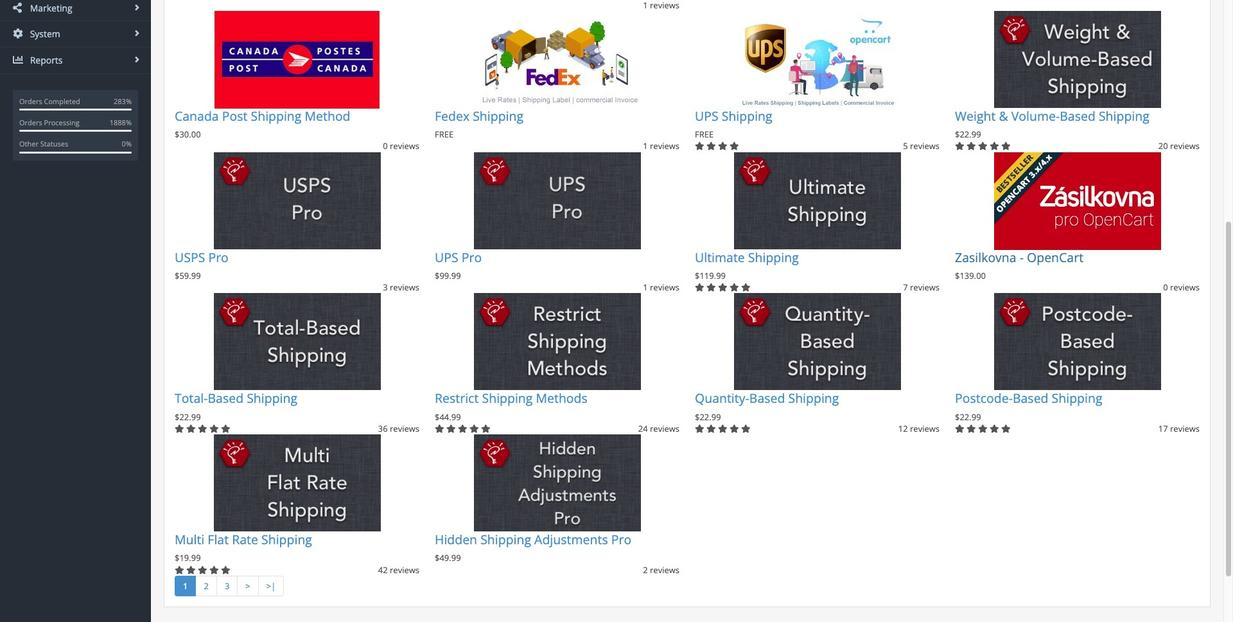 Task type: locate. For each thing, give the bounding box(es) containing it.
7
[[904, 282, 909, 293]]

postcode-based shipping link
[[956, 390, 1103, 407]]

42 reviews
[[378, 564, 420, 576]]

2 orders from the top
[[19, 118, 42, 127]]

free down fedex
[[435, 129, 454, 140]]

total-based shipping link
[[175, 390, 298, 407]]

1 1 reviews from the top
[[643, 140, 680, 152]]

0 vertical spatial ups
[[695, 107, 719, 125]]

1 horizontal spatial ups
[[695, 107, 719, 125]]

1 vertical spatial 0 reviews
[[1164, 282, 1201, 293]]

3 for 3 reviews
[[383, 282, 388, 293]]

reviews for ultimate shipping
[[911, 282, 940, 293]]

based inside weight & volume-based shipping $22.99
[[1061, 107, 1096, 125]]

1 horizontal spatial 2
[[643, 564, 648, 576]]

based for total-based shipping
[[208, 390, 244, 407]]

orders for orders processing
[[19, 118, 42, 127]]

other
[[19, 139, 39, 149]]

$22.99 down quantity- at right
[[695, 411, 721, 423]]

42
[[378, 564, 388, 576]]

>|
[[267, 580, 276, 592]]

based inside 'postcode-based shipping $22.99'
[[1013, 390, 1049, 407]]

reviews for canada post shipping method
[[390, 140, 420, 152]]

1 horizontal spatial pro
[[462, 248, 482, 266]]

shipping inside ups shipping free
[[722, 107, 773, 125]]

ultimate
[[695, 248, 745, 266]]

pro inside usps pro $59.99
[[208, 248, 229, 266]]

postcode-based shipping $22.99
[[956, 390, 1103, 423]]

$99.99
[[435, 270, 461, 281]]

reviews for postcode-based shipping
[[1171, 423, 1201, 434]]

reviews for fedex shipping
[[650, 140, 680, 152]]

0 horizontal spatial free
[[435, 129, 454, 140]]

$22.99 down total-
[[175, 411, 201, 423]]

5 reviews
[[904, 140, 940, 152]]

$19.99
[[175, 552, 201, 564]]

ups inside ups pro $99.99
[[435, 248, 459, 266]]

0 horizontal spatial 0
[[383, 140, 388, 152]]

quantity-based shipping link
[[695, 390, 840, 407]]

0 vertical spatial 1
[[643, 140, 648, 152]]

fedex shipping free
[[435, 107, 524, 140]]

shipping inside ultimate shipping $119.99
[[749, 248, 799, 266]]

0 horizontal spatial 2
[[204, 580, 209, 592]]

1 reviews for pro
[[643, 282, 680, 293]]

$22.99 inside quantity-based shipping $22.99
[[695, 411, 721, 423]]

quantity-
[[695, 390, 750, 407]]

>
[[246, 580, 250, 592]]

reviews for usps pro
[[390, 282, 420, 293]]

fedex shipping image
[[474, 11, 641, 108]]

reviews for weight & volume-based shipping
[[1171, 140, 1201, 152]]

usps pro link
[[175, 248, 229, 266]]

0 vertical spatial 0 reviews
[[383, 140, 420, 152]]

1 vertical spatial 3
[[225, 580, 230, 592]]

free down ups shipping link
[[695, 129, 714, 140]]

hidden shipping adjustments pro $49.99
[[435, 531, 632, 564]]

1 vertical spatial 2
[[204, 580, 209, 592]]

0
[[383, 140, 388, 152], [1164, 282, 1169, 293]]

free for ups shipping
[[695, 129, 714, 140]]

0 horizontal spatial pro
[[208, 248, 229, 266]]

total-
[[175, 390, 208, 407]]

zasilkovna
[[956, 248, 1017, 266]]

marketing
[[28, 2, 72, 14]]

cog image
[[13, 29, 24, 39]]

star image
[[695, 142, 705, 151], [719, 142, 728, 151], [730, 142, 740, 151], [990, 142, 1000, 151], [707, 283, 716, 292], [719, 283, 728, 292], [742, 283, 751, 292], [175, 425, 184, 433], [186, 425, 196, 433], [210, 425, 219, 433], [435, 425, 445, 433], [447, 425, 456, 433], [458, 425, 468, 433], [695, 425, 705, 433], [979, 425, 988, 433], [175, 566, 184, 574], [186, 566, 196, 574], [210, 566, 219, 574], [221, 566, 231, 574]]

0 vertical spatial 2
[[643, 564, 648, 576]]

0 for zasilkovna - opencart
[[1164, 282, 1169, 293]]

based inside total-based shipping $22.99
[[208, 390, 244, 407]]

1 orders from the top
[[19, 96, 42, 106]]

1 vertical spatial 1
[[643, 282, 648, 293]]

other statuses
[[19, 139, 68, 149]]

2 for 2 reviews
[[643, 564, 648, 576]]

2
[[643, 564, 648, 576], [204, 580, 209, 592]]

canada post shipping method $30.00
[[175, 107, 351, 140]]

weight & volume-based shipping link
[[956, 107, 1150, 125]]

restrict shipping methods link
[[435, 390, 588, 407]]

pro for ups pro
[[462, 248, 482, 266]]

$22.99 down the weight
[[956, 129, 982, 140]]

0 vertical spatial 3
[[383, 282, 388, 293]]

total-based shipping $22.99
[[175, 390, 298, 423]]

1888%
[[110, 118, 132, 127]]

1 vertical spatial 0
[[1164, 282, 1169, 293]]

$139.00
[[956, 270, 987, 281]]

1 horizontal spatial 0
[[1164, 282, 1169, 293]]

usps pro $59.99
[[175, 248, 229, 281]]

0 vertical spatial 1 reviews
[[643, 140, 680, 152]]

star image
[[707, 142, 716, 151], [956, 142, 965, 151], [967, 142, 977, 151], [979, 142, 988, 151], [1002, 142, 1011, 151], [695, 283, 705, 292], [730, 283, 740, 292], [198, 425, 207, 433], [221, 425, 231, 433], [470, 425, 479, 433], [481, 425, 491, 433], [707, 425, 716, 433], [719, 425, 728, 433], [730, 425, 740, 433], [742, 425, 751, 433], [956, 425, 965, 433], [967, 425, 977, 433], [990, 425, 1000, 433], [1002, 425, 1011, 433], [198, 566, 207, 574]]

based
[[1061, 107, 1096, 125], [208, 390, 244, 407], [750, 390, 786, 407], [1013, 390, 1049, 407]]

free
[[435, 129, 454, 140], [695, 129, 714, 140]]

0 horizontal spatial 3
[[225, 580, 230, 592]]

share alt image
[[13, 2, 24, 13]]

$22.99 inside 'postcode-based shipping $22.99'
[[956, 411, 982, 423]]

$59.99
[[175, 270, 201, 281]]

1 horizontal spatial 0 reviews
[[1164, 282, 1201, 293]]

> link
[[237, 576, 259, 596]]

0 horizontal spatial ups
[[435, 248, 459, 266]]

volume-
[[1012, 107, 1061, 125]]

reviews for zasilkovna - opencart
[[1171, 282, 1201, 293]]

processing
[[44, 118, 80, 127]]

canada post shipping method image
[[214, 11, 381, 108]]

usps pro image
[[214, 152, 381, 250]]

ups pro $99.99
[[435, 248, 482, 281]]

2 1 reviews from the top
[[643, 282, 680, 293]]

free inside ups shipping free
[[695, 129, 714, 140]]

$22.99 for postcode-based shipping
[[956, 411, 982, 423]]

1 vertical spatial orders
[[19, 118, 42, 127]]

based inside quantity-based shipping $22.99
[[750, 390, 786, 407]]

zasilkovna - opencart $139.00
[[956, 248, 1084, 281]]

0 horizontal spatial 0 reviews
[[383, 140, 420, 152]]

2 horizontal spatial pro
[[612, 531, 632, 548]]

$22.99 down postcode-
[[956, 411, 982, 423]]

1 vertical spatial ups
[[435, 248, 459, 266]]

17
[[1159, 423, 1169, 434]]

3 for 3
[[225, 580, 230, 592]]

1 reviews
[[643, 140, 680, 152], [643, 282, 680, 293]]

free inside the fedex shipping free
[[435, 129, 454, 140]]

$22.99 inside weight & volume-based shipping $22.99
[[956, 129, 982, 140]]

reviews for restrict shipping methods
[[650, 423, 680, 434]]

orders up other
[[19, 118, 42, 127]]

shipping inside canada post shipping method $30.00
[[251, 107, 302, 125]]

1 free from the left
[[435, 129, 454, 140]]

opencart
[[1028, 248, 1084, 266]]

1 vertical spatial 1 reviews
[[643, 282, 680, 293]]

2 for 2
[[204, 580, 209, 592]]

2 free from the left
[[695, 129, 714, 140]]

$22.99 inside total-based shipping $22.99
[[175, 411, 201, 423]]

pro inside ups pro $99.99
[[462, 248, 482, 266]]

ups inside ups shipping free
[[695, 107, 719, 125]]

0 vertical spatial 0
[[383, 140, 388, 152]]

0 reviews
[[383, 140, 420, 152], [1164, 282, 1201, 293]]

-
[[1020, 248, 1024, 266]]

36 reviews
[[378, 423, 420, 434]]

marketing link
[[0, 0, 151, 21]]

1 horizontal spatial 3
[[383, 282, 388, 293]]

orders up orders processing
[[19, 96, 42, 106]]

3
[[383, 282, 388, 293], [225, 580, 230, 592]]

methods
[[536, 390, 588, 407]]

1 horizontal spatial free
[[695, 129, 714, 140]]

$22.99
[[956, 129, 982, 140], [175, 411, 201, 423], [695, 411, 721, 423], [956, 411, 982, 423]]

0 vertical spatial orders
[[19, 96, 42, 106]]

$44.99
[[435, 411, 461, 423]]

orders
[[19, 96, 42, 106], [19, 118, 42, 127]]

ups
[[695, 107, 719, 125], [435, 248, 459, 266]]

2 inside 'link'
[[204, 580, 209, 592]]

reviews
[[390, 140, 420, 152], [650, 140, 680, 152], [911, 140, 940, 152], [1171, 140, 1201, 152], [390, 282, 420, 293], [650, 282, 680, 293], [911, 282, 940, 293], [1171, 282, 1201, 293], [390, 423, 420, 434], [650, 423, 680, 434], [911, 423, 940, 434], [1171, 423, 1201, 434], [390, 564, 420, 576], [650, 564, 680, 576]]

chart bar image
[[13, 55, 24, 65]]

shipping inside the fedex shipping free
[[473, 107, 524, 125]]

24
[[639, 423, 648, 434]]

shipping inside multi flat rate shipping $19.99
[[262, 531, 312, 548]]

pro
[[208, 248, 229, 266], [462, 248, 482, 266], [612, 531, 632, 548]]



Task type: describe. For each thing, give the bounding box(es) containing it.
usps
[[175, 248, 205, 266]]

weight & volume-based shipping image
[[995, 11, 1162, 108]]

ups shipping free
[[695, 107, 773, 140]]

20 reviews
[[1159, 140, 1201, 152]]

shipping inside weight & volume-based shipping $22.99
[[1100, 107, 1150, 125]]

0 reviews for canada post shipping method
[[383, 140, 420, 152]]

$49.99
[[435, 552, 461, 564]]

post
[[222, 107, 248, 125]]

hidden shipping adjustments pro link
[[435, 531, 632, 548]]

ultimate shipping $119.99
[[695, 248, 799, 281]]

fedex shipping link
[[435, 107, 524, 125]]

>| link
[[258, 576, 284, 596]]

pro for usps pro
[[208, 248, 229, 266]]

1 for ups pro
[[643, 282, 648, 293]]

postcode-
[[956, 390, 1013, 407]]

17 reviews
[[1159, 423, 1201, 434]]

7 reviews
[[904, 282, 940, 293]]

ups shipping image
[[734, 11, 901, 108]]

flat
[[208, 531, 229, 548]]

orders for orders completed
[[19, 96, 42, 106]]

weight & volume-based shipping $22.99
[[956, 107, 1150, 140]]

statuses
[[40, 139, 68, 149]]

reviews for ups shipping
[[911, 140, 940, 152]]

ups pro link
[[435, 248, 482, 266]]

3 reviews
[[383, 282, 420, 293]]

multi flat rate shipping image
[[214, 434, 381, 532]]

$30.00
[[175, 129, 201, 140]]

shipping inside 'postcode-based shipping $22.99'
[[1052, 390, 1103, 407]]

0 reviews for zasilkovna - opencart
[[1164, 282, 1201, 293]]

fedex
[[435, 107, 470, 125]]

multi flat rate shipping $19.99
[[175, 531, 312, 564]]

$119.99
[[695, 270, 726, 281]]

method
[[305, 107, 351, 125]]

quantity-based shipping image
[[734, 293, 901, 391]]

orders processing
[[19, 118, 80, 127]]

3 link
[[217, 576, 238, 596]]

reviews for total-based shipping
[[390, 423, 420, 434]]

20
[[1159, 140, 1169, 152]]

shipping inside restrict shipping methods $44.99
[[482, 390, 533, 407]]

based for quantity-based shipping
[[750, 390, 786, 407]]

283%
[[114, 96, 132, 106]]

quantity-based shipping $22.99
[[695, 390, 840, 423]]

restrict shipping methods image
[[474, 293, 641, 391]]

reviews for ups pro
[[650, 282, 680, 293]]

5
[[904, 140, 909, 152]]

ultimate shipping image
[[734, 152, 901, 250]]

reviews for quantity-based shipping
[[911, 423, 940, 434]]

0%
[[122, 139, 132, 149]]

ups shipping link
[[695, 107, 773, 125]]

12
[[899, 423, 909, 434]]

24 reviews
[[639, 423, 680, 434]]

multi
[[175, 531, 205, 548]]

ups pro image
[[474, 152, 641, 250]]

shipping inside hidden shipping adjustments pro $49.99
[[481, 531, 532, 548]]

shipping inside total-based shipping $22.99
[[247, 390, 298, 407]]

2 link
[[196, 576, 217, 596]]

adjustments
[[535, 531, 608, 548]]

2 vertical spatial 1
[[183, 580, 188, 592]]

zasilkovna - opencart link
[[956, 248, 1084, 266]]

pro inside hidden shipping adjustments pro $49.99
[[612, 531, 632, 548]]

restrict shipping methods $44.99
[[435, 390, 588, 423]]

$22.99 for total-based shipping
[[175, 411, 201, 423]]

shipping inside quantity-based shipping $22.99
[[789, 390, 840, 407]]

&
[[1000, 107, 1009, 125]]

system
[[28, 28, 60, 40]]

canada
[[175, 107, 219, 125]]

0 for canada post shipping method
[[383, 140, 388, 152]]

ups for ups shipping
[[695, 107, 719, 125]]

canada post shipping method link
[[175, 107, 351, 125]]

restrict
[[435, 390, 479, 407]]

orders completed
[[19, 96, 80, 106]]

weight
[[956, 107, 996, 125]]

$22.99 for quantity-based shipping
[[695, 411, 721, 423]]

reports
[[28, 54, 63, 66]]

multi flat rate shipping link
[[175, 531, 312, 548]]

total-based shipping image
[[214, 293, 381, 391]]

ups for ups pro
[[435, 248, 459, 266]]

1 for fedex shipping
[[643, 140, 648, 152]]

reviews for multi flat rate shipping
[[390, 564, 420, 576]]

hidden shipping adjustments pro image
[[474, 434, 641, 532]]

rate
[[232, 531, 258, 548]]

reviews for hidden shipping adjustments pro
[[650, 564, 680, 576]]

reports link
[[0, 48, 151, 73]]

based for postcode-based shipping
[[1013, 390, 1049, 407]]

ultimate shipping link
[[695, 248, 799, 266]]

postcode-based shipping image
[[995, 293, 1162, 391]]

hidden
[[435, 531, 478, 548]]

system link
[[0, 22, 151, 47]]

completed
[[44, 96, 80, 106]]

free for fedex shipping
[[435, 129, 454, 140]]

1 reviews for shipping
[[643, 140, 680, 152]]

zasilkovna - opencart image
[[995, 152, 1162, 250]]

2 reviews
[[643, 564, 680, 576]]

36
[[378, 423, 388, 434]]

12 reviews
[[899, 423, 940, 434]]



Task type: vqa. For each thing, say whether or not it's contained in the screenshot.
"Total-Based Shipping" link
yes



